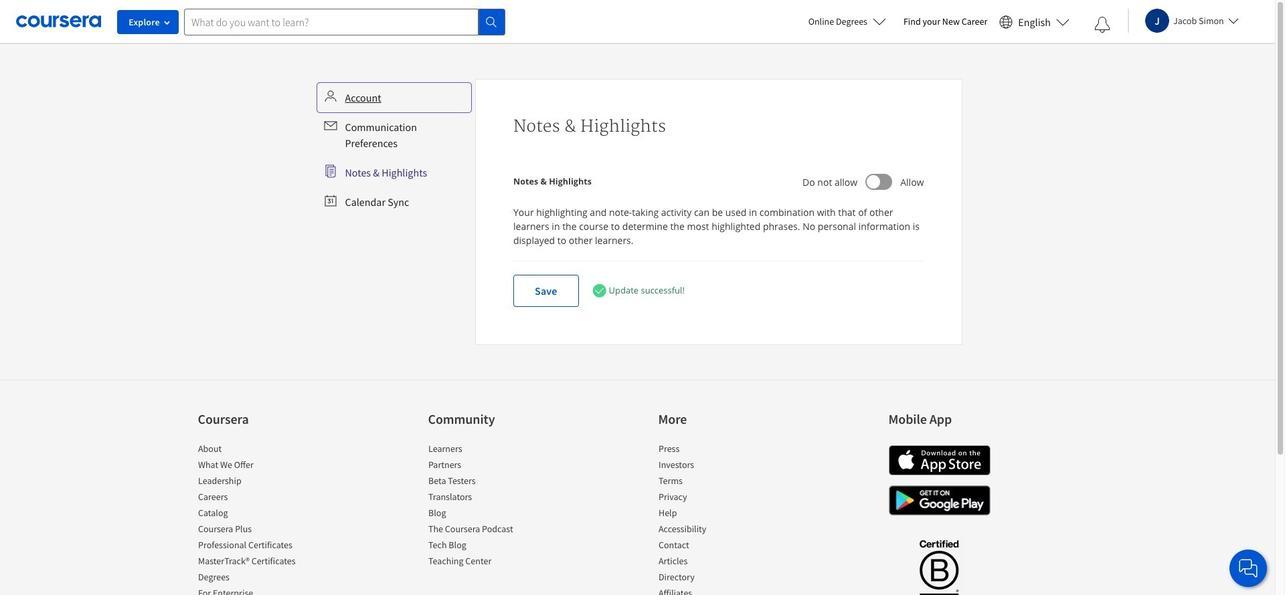 Task type: describe. For each thing, give the bounding box(es) containing it.
notes & highlights switch
[[866, 174, 892, 190]]

do not allow notes & highlights element
[[513, 172, 592, 192]]

2 list from the left
[[428, 442, 542, 571]]

get it on google play image
[[889, 486, 990, 516]]

notes & highlights image
[[867, 175, 880, 189]]



Task type: vqa. For each thing, say whether or not it's contained in the screenshot.
the 2 within 'Week 2' link
no



Task type: locate. For each thing, give the bounding box(es) containing it.
0 horizontal spatial list
[[198, 442, 312, 596]]

3 list from the left
[[658, 442, 772, 596]]

coursera image
[[16, 11, 101, 32]]

2 horizontal spatial list
[[658, 442, 772, 596]]

None search field
[[184, 8, 505, 35]]

list
[[198, 442, 312, 596], [428, 442, 542, 571], [658, 442, 772, 596]]

list item
[[198, 442, 312, 458], [428, 442, 542, 458], [658, 442, 772, 458], [198, 458, 312, 475], [428, 458, 542, 475], [658, 458, 772, 475], [198, 475, 312, 491], [428, 475, 542, 491], [658, 475, 772, 491], [198, 491, 312, 507], [428, 491, 542, 507], [658, 491, 772, 507], [198, 507, 312, 523], [428, 507, 542, 523], [658, 507, 772, 523], [198, 523, 312, 539], [428, 523, 542, 539], [658, 523, 772, 539], [198, 539, 312, 555], [428, 539, 542, 555], [658, 539, 772, 555], [198, 555, 312, 571], [428, 555, 542, 571], [658, 555, 772, 571], [198, 571, 312, 587], [658, 571, 772, 587], [198, 587, 312, 596], [658, 587, 772, 596]]

logo of certified b corporation image
[[912, 533, 966, 596]]

1 horizontal spatial list
[[428, 442, 542, 571]]

alert
[[592, 284, 685, 299]]

download on the app store image
[[889, 446, 990, 476]]

1 list from the left
[[198, 442, 312, 596]]

What do you want to learn? text field
[[184, 8, 479, 35]]

menu
[[318, 84, 470, 216]]



